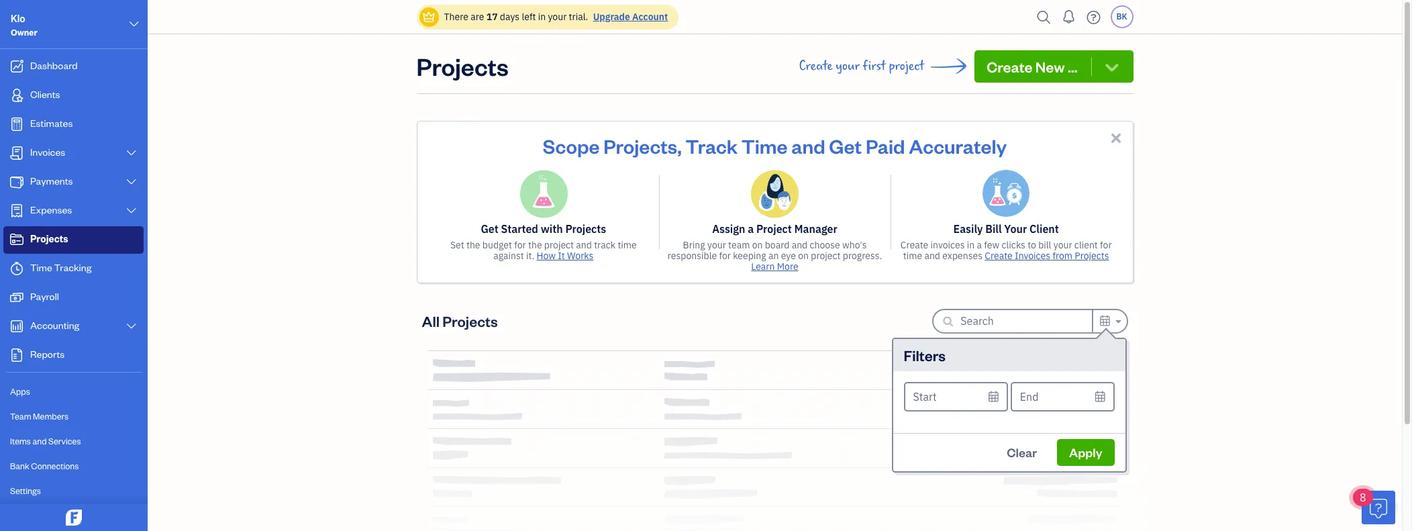 Task type: locate. For each thing, give the bounding box(es) containing it.
1 vertical spatial invoices
[[1015, 250, 1051, 262]]

chevron large down image for expenses
[[125, 205, 138, 216]]

items and services link
[[3, 430, 144, 453]]

chevron large down image
[[128, 16, 140, 32], [125, 148, 138, 158], [125, 205, 138, 216]]

accounting
[[30, 319, 79, 332]]

there are 17 days left in your trial. upgrade account
[[444, 11, 668, 23]]

works
[[567, 250, 594, 262]]

account
[[633, 11, 668, 23]]

invoice image
[[9, 146, 25, 160]]

1 horizontal spatial for
[[719, 250, 731, 262]]

clicks
[[1002, 239, 1026, 251]]

from
[[1053, 250, 1073, 262]]

0 horizontal spatial time
[[30, 261, 52, 274]]

scope projects, track time and get paid accurately
[[543, 133, 1007, 158]]

chart image
[[9, 320, 25, 333]]

in
[[538, 11, 546, 23], [967, 239, 975, 251]]

project right first
[[889, 58, 925, 74]]

klo
[[11, 12, 25, 25]]

2 horizontal spatial project
[[889, 58, 925, 74]]

1 vertical spatial a
[[977, 239, 982, 251]]

estimates link
[[3, 111, 144, 138]]

create inside create invoices in a few clicks to bill your client for time and expenses
[[901, 239, 929, 251]]

estimates
[[30, 117, 73, 130]]

tracking
[[54, 261, 92, 274]]

and inside the main element
[[33, 436, 47, 446]]

projects down 'expenses' in the top of the page
[[30, 232, 68, 245]]

all projects
[[422, 312, 498, 330]]

projects up track
[[566, 222, 606, 236]]

0 horizontal spatial the
[[467, 239, 480, 251]]

2 the from the left
[[528, 239, 542, 251]]

upgrade
[[593, 11, 630, 23]]

chevron large down image down invoices 'link' on the left top
[[125, 177, 138, 187]]

a
[[748, 222, 754, 236], [977, 239, 982, 251]]

get
[[829, 133, 862, 158], [481, 222, 499, 236]]

money image
[[9, 291, 25, 304]]

the
[[467, 239, 480, 251], [528, 239, 542, 251]]

for inside create invoices in a few clicks to bill your client for time and expenses
[[1100, 239, 1112, 251]]

the right set
[[467, 239, 480, 251]]

chevron large down image
[[125, 177, 138, 187], [125, 321, 138, 332]]

on
[[752, 239, 763, 251], [798, 250, 809, 262]]

0 vertical spatial a
[[748, 222, 754, 236]]

create for create new …
[[987, 57, 1033, 76]]

main element
[[0, 0, 191, 531]]

team
[[729, 239, 750, 251]]

bank
[[10, 461, 29, 471]]

time up "assign a project manager" image
[[742, 133, 788, 158]]

Start date in MM/DD/YYYY format text field
[[904, 382, 1008, 411]]

2 vertical spatial chevron large down image
[[125, 205, 138, 216]]

1 horizontal spatial time
[[904, 250, 923, 262]]

chevron large down image inside invoices 'link'
[[125, 148, 138, 158]]

paid
[[866, 133, 905, 158]]

and right board
[[792, 239, 808, 251]]

chevron large down image inside accounting "link"
[[125, 321, 138, 332]]

time right track
[[618, 239, 637, 251]]

project
[[889, 58, 925, 74], [544, 239, 574, 251], [811, 250, 841, 262]]

team members
[[10, 411, 69, 422]]

the down the 'get started with projects' at the top of page
[[528, 239, 542, 251]]

1 vertical spatial chevron large down image
[[125, 148, 138, 158]]

accurately
[[909, 133, 1007, 158]]

get started with projects
[[481, 222, 606, 236]]

for right client
[[1100, 239, 1112, 251]]

for
[[514, 239, 526, 251], [1100, 239, 1112, 251], [719, 250, 731, 262]]

1 vertical spatial time
[[30, 261, 52, 274]]

chevron large down image inside expenses link
[[125, 205, 138, 216]]

team members link
[[3, 405, 144, 428]]

and left track
[[576, 239, 592, 251]]

first
[[863, 58, 886, 74]]

apps link
[[3, 380, 144, 404]]

in right left at the left top of page
[[538, 11, 546, 23]]

0 vertical spatial get
[[829, 133, 862, 158]]

create new …
[[987, 57, 1078, 76]]

…
[[1068, 57, 1078, 76]]

clear button
[[995, 439, 1050, 466]]

estimate image
[[9, 117, 25, 131]]

freshbooks image
[[63, 510, 85, 526]]

there
[[444, 11, 469, 23]]

1 vertical spatial chevron large down image
[[125, 321, 138, 332]]

your down assign
[[708, 239, 726, 251]]

0 horizontal spatial invoices
[[30, 146, 65, 158]]

manager
[[795, 222, 838, 236]]

0 horizontal spatial get
[[481, 222, 499, 236]]

create left new
[[987, 57, 1033, 76]]

new
[[1036, 57, 1065, 76]]

and
[[792, 133, 826, 158], [576, 239, 592, 251], [792, 239, 808, 251], [925, 250, 941, 262], [33, 436, 47, 446]]

a left 'few'
[[977, 239, 982, 251]]

for inside "set the budget for the project and track time against it."
[[514, 239, 526, 251]]

create left first
[[799, 58, 833, 74]]

board
[[765, 239, 790, 251]]

time right timer icon
[[30, 261, 52, 274]]

who's
[[843, 239, 867, 251]]

create inside dropdown button
[[987, 57, 1033, 76]]

project down manager
[[811, 250, 841, 262]]

against
[[494, 250, 524, 262]]

0 horizontal spatial a
[[748, 222, 754, 236]]

1 horizontal spatial in
[[967, 239, 975, 251]]

learn
[[752, 261, 775, 273]]

chevron large down image inside payments link
[[125, 177, 138, 187]]

on right eye
[[798, 250, 809, 262]]

for inside assign a project manager bring your team on board and choose who's responsible for keeping an eye on project progress. learn more
[[719, 250, 731, 262]]

1 horizontal spatial a
[[977, 239, 982, 251]]

create invoices in a few clicks to bill your client for time and expenses
[[901, 239, 1112, 262]]

1 horizontal spatial time
[[742, 133, 788, 158]]

clients link
[[3, 82, 144, 109]]

0 horizontal spatial for
[[514, 239, 526, 251]]

project
[[757, 222, 792, 236]]

projects,
[[604, 133, 682, 158]]

0 vertical spatial invoices
[[30, 146, 65, 158]]

and inside create invoices in a few clicks to bill your client for time and expenses
[[925, 250, 941, 262]]

create for create invoices in a few clicks to bill your client for time and expenses
[[901, 239, 929, 251]]

project down with on the top of the page
[[544, 239, 574, 251]]

caretdown image
[[1114, 313, 1122, 329]]

create down bill
[[985, 250, 1013, 262]]

1 horizontal spatial project
[[811, 250, 841, 262]]

time inside "set the budget for the project and track time against it."
[[618, 239, 637, 251]]

0 horizontal spatial time
[[618, 239, 637, 251]]

keeping
[[733, 250, 767, 262]]

set the budget for the project and track time against it.
[[450, 239, 637, 262]]

a up the team
[[748, 222, 754, 236]]

services
[[48, 436, 81, 446]]

your left trial.
[[548, 11, 567, 23]]

bring
[[683, 239, 705, 251]]

settings
[[10, 485, 41, 496]]

for left keeping
[[719, 250, 731, 262]]

and inside "set the budget for the project and track time against it."
[[576, 239, 592, 251]]

1 chevron large down image from the top
[[125, 177, 138, 187]]

expense image
[[9, 204, 25, 218]]

team
[[10, 411, 31, 422]]

and right items
[[33, 436, 47, 446]]

on right the team
[[752, 239, 763, 251]]

get started with projects image
[[520, 170, 568, 218]]

scope
[[543, 133, 600, 158]]

create your first project
[[799, 58, 925, 74]]

time inside the main element
[[30, 261, 52, 274]]

close image
[[1109, 130, 1124, 146]]

create left 'invoices'
[[901, 239, 929, 251]]

Search text field
[[961, 310, 1093, 332]]

1 horizontal spatial the
[[528, 239, 542, 251]]

0 vertical spatial chevron large down image
[[125, 177, 138, 187]]

clear
[[1007, 444, 1038, 460]]

2 chevron large down image from the top
[[125, 321, 138, 332]]

get left paid
[[829, 133, 862, 158]]

dashboard image
[[9, 60, 25, 73]]

0 horizontal spatial project
[[544, 239, 574, 251]]

for left it.
[[514, 239, 526, 251]]

8
[[1360, 491, 1367, 504]]

and left the expenses
[[925, 250, 941, 262]]

0 vertical spatial in
[[538, 11, 546, 23]]

payroll
[[30, 290, 59, 303]]

project inside assign a project manager bring your team on board and choose who's responsible for keeping an eye on project progress. learn more
[[811, 250, 841, 262]]

1 vertical spatial in
[[967, 239, 975, 251]]

projects inside the main element
[[30, 232, 68, 245]]

expenses
[[943, 250, 983, 262]]

easily bill your client
[[954, 222, 1059, 236]]

responsible
[[668, 250, 717, 262]]

chevron large down image down payroll link
[[125, 321, 138, 332]]

and inside assign a project manager bring your team on board and choose who's responsible for keeping an eye on project progress. learn more
[[792, 239, 808, 251]]

in down easily at the top right of page
[[967, 239, 975, 251]]

your right bill
[[1054, 239, 1073, 251]]

create
[[987, 57, 1033, 76], [799, 58, 833, 74], [901, 239, 929, 251], [985, 250, 1013, 262]]

your
[[548, 11, 567, 23], [836, 58, 860, 74], [708, 239, 726, 251], [1054, 239, 1073, 251]]

payments
[[30, 175, 73, 187]]

get up budget on the top left of the page
[[481, 222, 499, 236]]

more
[[777, 261, 799, 273]]

time left 'invoices'
[[904, 250, 923, 262]]

2 horizontal spatial for
[[1100, 239, 1112, 251]]

to
[[1028, 239, 1037, 251]]

apply button
[[1058, 439, 1115, 466]]

settings link
[[3, 479, 144, 503]]

it
[[558, 250, 565, 262]]



Task type: vqa. For each thing, say whether or not it's contained in the screenshot.
How It Works
yes



Task type: describe. For each thing, give the bounding box(es) containing it.
members
[[33, 411, 69, 422]]

with
[[541, 222, 563, 236]]

chevron large down image for payments
[[125, 177, 138, 187]]

client
[[1030, 222, 1059, 236]]

1 vertical spatial get
[[481, 222, 499, 236]]

dashboard
[[30, 59, 78, 72]]

assign a project manager image
[[751, 170, 799, 218]]

your left first
[[836, 58, 860, 74]]

bank connections link
[[3, 455, 144, 478]]

it.
[[526, 250, 535, 262]]

go to help image
[[1083, 7, 1105, 27]]

assign
[[713, 222, 746, 236]]

timer image
[[9, 262, 25, 275]]

projects right from
[[1075, 250, 1110, 262]]

dashboard link
[[3, 53, 144, 81]]

a inside create invoices in a few clicks to bill your client for time and expenses
[[977, 239, 982, 251]]

create for create your first project
[[799, 58, 833, 74]]

your inside create invoices in a few clicks to bill your client for time and expenses
[[1054, 239, 1073, 251]]

reports link
[[3, 342, 144, 369]]

0 vertical spatial time
[[742, 133, 788, 158]]

17
[[487, 11, 498, 23]]

upgrade account link
[[591, 11, 668, 23]]

project inside "set the budget for the project and track time against it."
[[544, 239, 574, 251]]

days
[[500, 11, 520, 23]]

clients
[[30, 88, 60, 101]]

invoices
[[931, 239, 965, 251]]

track
[[594, 239, 616, 251]]

how
[[537, 250, 556, 262]]

projects down there
[[417, 50, 509, 82]]

few
[[985, 239, 1000, 251]]

started
[[501, 222, 538, 236]]

your inside assign a project manager bring your team on board and choose who's responsible for keeping an eye on project progress. learn more
[[708, 239, 726, 251]]

create new … button
[[975, 50, 1134, 83]]

search image
[[1034, 7, 1055, 27]]

1 horizontal spatial get
[[829, 133, 862, 158]]

1 horizontal spatial on
[[798, 250, 809, 262]]

0 horizontal spatial on
[[752, 239, 763, 251]]

chevrondown image
[[1103, 57, 1122, 76]]

connections
[[31, 461, 79, 471]]

track
[[686, 133, 738, 158]]

items and services
[[10, 436, 81, 446]]

calendar image
[[1099, 313, 1112, 329]]

time tracking link
[[3, 255, 144, 283]]

are
[[471, 11, 484, 23]]

an
[[769, 250, 779, 262]]

0 horizontal spatial in
[[538, 11, 546, 23]]

assign a project manager bring your team on board and choose who's responsible for keeping an eye on project progress. learn more
[[668, 222, 882, 273]]

client image
[[9, 89, 25, 102]]

eye
[[781, 250, 796, 262]]

in inside create invoices in a few clicks to bill your client for time and expenses
[[967, 239, 975, 251]]

crown image
[[422, 10, 436, 24]]

bk button
[[1111, 5, 1134, 28]]

and up "assign a project manager" image
[[792, 133, 826, 158]]

items
[[10, 436, 31, 446]]

chevron large down image for accounting
[[125, 321, 138, 332]]

create invoices from projects
[[985, 250, 1110, 262]]

End date in MM/DD/YYYY format text field
[[1011, 382, 1115, 411]]

set
[[450, 239, 464, 251]]

time tracking
[[30, 261, 92, 274]]

a inside assign a project manager bring your team on board and choose who's responsible for keeping an eye on project progress. learn more
[[748, 222, 754, 236]]

bk
[[1117, 11, 1128, 21]]

notifications image
[[1058, 3, 1080, 30]]

create for create invoices from projects
[[985, 250, 1013, 262]]

bill
[[986, 222, 1002, 236]]

0 vertical spatial chevron large down image
[[128, 16, 140, 32]]

easily bill your client image
[[983, 170, 1030, 217]]

report image
[[9, 348, 25, 362]]

8 button
[[1354, 489, 1396, 524]]

time inside create invoices in a few clicks to bill your client for time and expenses
[[904, 250, 923, 262]]

project image
[[9, 233, 25, 246]]

left
[[522, 11, 536, 23]]

client
[[1075, 239, 1098, 251]]

projects right all
[[443, 312, 498, 330]]

apply
[[1070, 444, 1103, 460]]

choose
[[810, 239, 840, 251]]

owner
[[11, 27, 37, 38]]

klo owner
[[11, 12, 37, 38]]

payment image
[[9, 175, 25, 189]]

trial.
[[569, 11, 588, 23]]

reports
[[30, 348, 65, 361]]

resource center badge image
[[1362, 491, 1396, 524]]

1 the from the left
[[467, 239, 480, 251]]

invoices inside 'link'
[[30, 146, 65, 158]]

all
[[422, 312, 440, 330]]

bill
[[1039, 239, 1052, 251]]

your
[[1005, 222, 1027, 236]]

chevron large down image for invoices
[[125, 148, 138, 158]]

easily
[[954, 222, 983, 236]]

expenses
[[30, 203, 72, 216]]

accounting link
[[3, 313, 144, 340]]

budget
[[483, 239, 512, 251]]

1 horizontal spatial invoices
[[1015, 250, 1051, 262]]

how it works
[[537, 250, 594, 262]]



